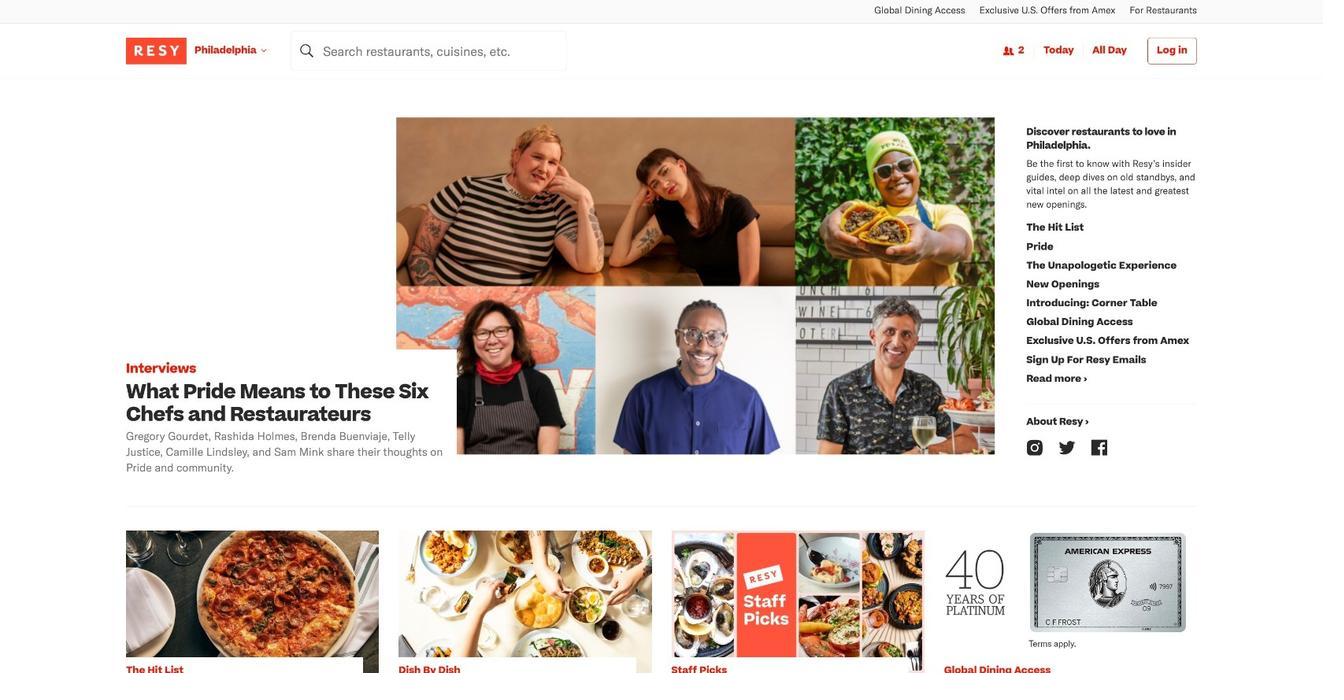 Task type: locate. For each thing, give the bounding box(es) containing it.
Search restaurants, cuisines, etc. text field
[[291, 31, 567, 70]]

None field
[[291, 31, 567, 70]]



Task type: describe. For each thing, give the bounding box(es) containing it.
what pride means to these six chefs and restaurateurs - gregory gourdet, rashida holmes, brenda buenviaje, telly justice, camille lindsley, and sam mink share their thoughts on pride and community. element
[[126, 118, 1019, 484]]

resy blog content element
[[126, 78, 1197, 673]]

gregory gourdet, rashida holmes, brenda buenviaje, telly justice, camille lindsley, and sam mink share their thoughts on pride and community. element
[[126, 428, 445, 476]]

about resy, statistics, and social media links element
[[1019, 118, 1197, 484]]



Task type: vqa. For each thing, say whether or not it's contained in the screenshot.
the 5.0 out of 5 stars icon
no



